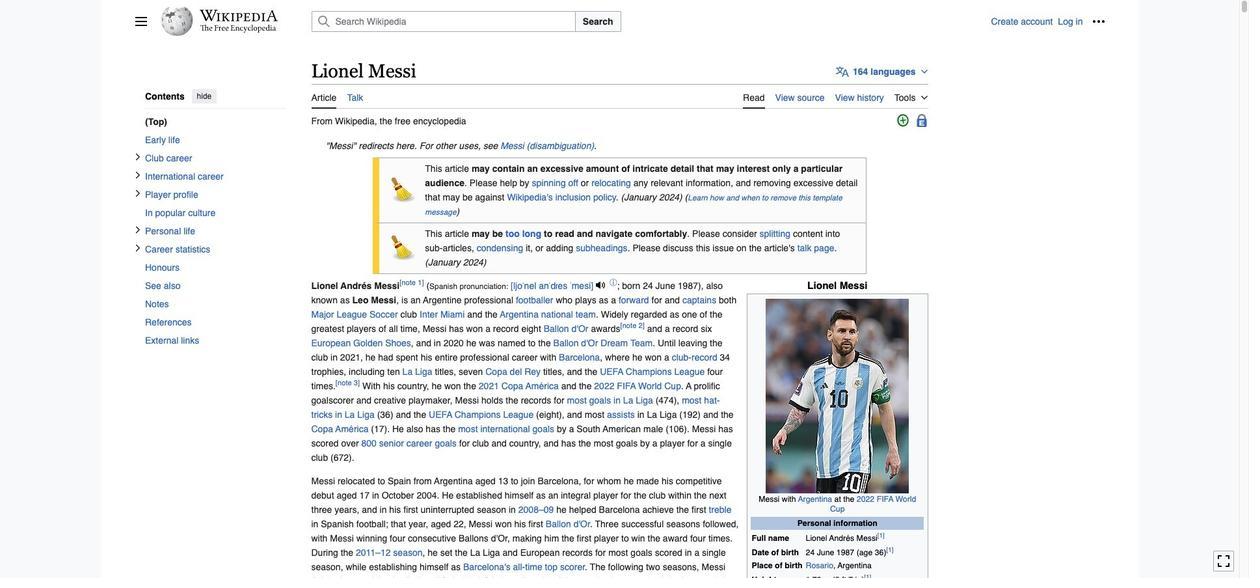 Task type: locate. For each thing, give the bounding box(es) containing it.
2 x small image from the top
[[134, 171, 142, 179]]

personal tools navigation
[[992, 11, 1109, 32]]

language progressive image
[[836, 65, 849, 78]]

x small image
[[134, 244, 142, 251]]

fullscreen image
[[1218, 555, 1231, 568]]

3 x small image from the top
[[134, 189, 142, 197]]

menu image
[[134, 15, 147, 28]]

note
[[311, 138, 929, 153]]

None search field
[[296, 11, 992, 32]]

wikipedia image
[[200, 10, 278, 21]]

x small image
[[134, 153, 142, 160], [134, 171, 142, 179], [134, 189, 142, 197], [134, 225, 142, 233]]

4 x small image from the top
[[134, 225, 142, 233]]

main content
[[306, 59, 1106, 578]]



Task type: describe. For each thing, give the bounding box(es) containing it.
Search Wikipedia search field
[[311, 11, 576, 32]]

page extended-protected image
[[916, 114, 929, 127]]

play audio image
[[596, 281, 605, 290]]

1 x small image from the top
[[134, 153, 142, 160]]

log in and more options image
[[1093, 15, 1106, 28]]

this is a good article. click here for more information. image
[[897, 114, 909, 127]]

the free encyclopedia image
[[200, 25, 277, 33]]



Task type: vqa. For each thing, say whether or not it's contained in the screenshot.
"bernice pauahi bishop , privately disapproved of selling hawaiian lands. as monarch," at top
no



